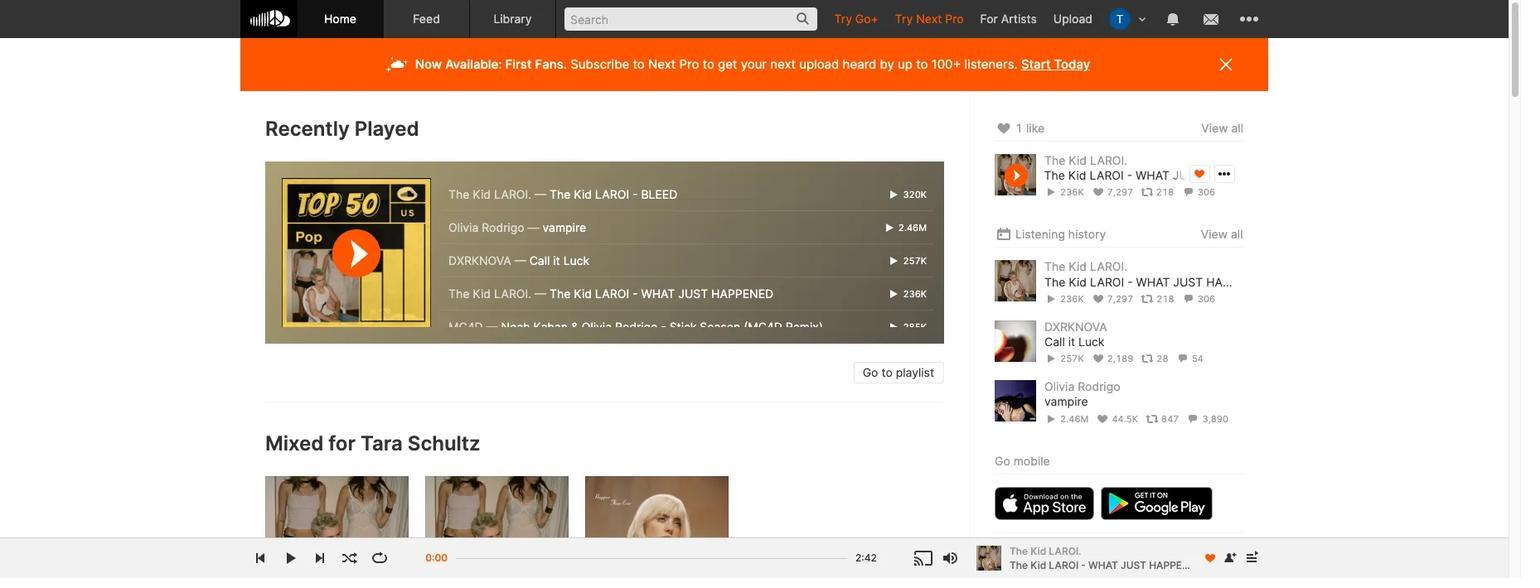 Task type: locate. For each thing, give the bounding box(es) containing it.
847
[[1161, 413, 1179, 425]]

available:
[[445, 56, 502, 72]]

vampire
[[543, 220, 586, 235], [1045, 395, 1088, 409]]

imprint link
[[995, 557, 1028, 569]]

dxrknova for —
[[448, 254, 511, 268]]

go mobile
[[995, 454, 1050, 468]]

0 vertical spatial 306
[[1198, 187, 1215, 198]]

0 vertical spatial pro
[[945, 12, 964, 26]]

1 vertical spatial the kid laroi - what just happened element
[[995, 261, 1036, 302]]

vampire element
[[995, 381, 1036, 422]]

306
[[1198, 187, 1215, 198], [1198, 293, 1215, 305]]

1 vertical spatial luck
[[1079, 335, 1105, 349]]

1 horizontal spatial vampire
[[1045, 395, 1088, 409]]

rodrigo up dxrknova       — call it luck
[[482, 220, 524, 235]]

3 track stats element from the top
[[1045, 350, 1244, 368]]

1 horizontal spatial olivia
[[582, 320, 612, 334]]

236k for fourth track stats 'element' from the bottom
[[1060, 187, 1084, 198]]

1 vertical spatial the kid laroi. link
[[1045, 260, 1128, 274]]

⁃ up the artist resources link
[[1069, 543, 1074, 555]]

kid
[[1069, 153, 1087, 167], [1069, 168, 1087, 183], [473, 187, 491, 201], [574, 187, 592, 201], [1069, 260, 1087, 274], [1069, 275, 1087, 289], [473, 287, 491, 301], [574, 287, 592, 301], [1031, 545, 1046, 558], [1031, 559, 1046, 572]]

0 horizontal spatial dxrknova
[[448, 254, 511, 268]]

try next pro
[[895, 12, 964, 26]]

0 vertical spatial 257k
[[901, 255, 927, 267]]

1 vertical spatial 7,297 link
[[1092, 293, 1133, 305]]

218 link for 306 link associated with fourth track stats 'element' from the bottom
[[1141, 187, 1174, 198]]

cookie up the resources
[[1077, 543, 1110, 555]]

306 link
[[1182, 187, 1215, 198], [1182, 293, 1215, 305]]

rodrigo down '2,189' link
[[1078, 380, 1120, 394]]

2.46m inside track stats 'element'
[[1060, 413, 1089, 425]]

next
[[916, 12, 942, 26], [648, 56, 676, 72]]

1 vertical spatial it
[[1068, 335, 1075, 349]]

0 horizontal spatial it
[[553, 254, 560, 268]]

2 cookie from the left
[[1152, 543, 1185, 555]]

pro
[[945, 12, 964, 26], [679, 56, 699, 72]]

257k
[[901, 255, 927, 267], [1060, 353, 1084, 365]]

⁃ left next up icon
[[1232, 543, 1237, 555]]

0 vertical spatial vampire
[[543, 220, 586, 235]]

⁃ right legal link
[[1023, 543, 1028, 555]]

olivia inside olivia rodrigo vampire
[[1045, 380, 1075, 394]]

first
[[505, 56, 532, 72]]

1 view from the top
[[1201, 121, 1228, 135]]

try for try go+
[[834, 12, 852, 26]]

what for the kid laroi. link related to 7,297 link related to 2nd track stats 'element' from the top
[[1136, 275, 1170, 289]]

noah
[[501, 320, 530, 334]]

1 horizontal spatial dxrknova
[[1045, 320, 1107, 334]]

library
[[494, 12, 532, 26]]

olivia up vampire link
[[1045, 380, 1075, 394]]

2 306 link from the top
[[1182, 293, 1215, 305]]

for artists
[[980, 12, 1037, 26]]

mc4d
[[448, 320, 483, 334]]

cookie manager ⁃ imprint ⁃ artist resources ⁃ blog ⁃ charts ⁃
[[995, 543, 1237, 569]]

2 vertical spatial olivia
[[1045, 380, 1075, 394]]

1 vertical spatial 306 link
[[1182, 293, 1215, 305]]

1 horizontal spatial it
[[1068, 335, 1075, 349]]

by
[[880, 56, 894, 72]]

1 306 from the top
[[1198, 187, 1215, 198]]

to
[[633, 56, 645, 72], [703, 56, 715, 72], [916, 56, 928, 72], [882, 366, 893, 380]]

imprint
[[995, 557, 1028, 569]]

— down olivia rodrigo       — vampire
[[515, 254, 526, 268]]

the kid laroi. link for 7,297 link related to fourth track stats 'element' from the bottom
[[1045, 153, 1128, 167]]

next up '100+'
[[916, 12, 942, 26]]

laroi down history
[[1090, 275, 1124, 289]]

1 horizontal spatial next
[[916, 12, 942, 26]]

1 horizontal spatial luck
[[1079, 335, 1105, 349]]

the kid laroi - what just happened element down the calendar image at the top of the page
[[995, 261, 1036, 302]]

luck
[[563, 254, 589, 268], [1079, 335, 1105, 349]]

1 horizontal spatial try
[[895, 12, 913, 26]]

library link
[[470, 0, 556, 38]]

236k up listening history on the top of the page
[[1060, 187, 1084, 198]]

track stats element
[[1045, 184, 1244, 202], [1045, 290, 1244, 308], [1045, 350, 1244, 368], [1045, 410, 1244, 428]]

played
[[355, 117, 419, 141]]

1 218 link from the top
[[1141, 187, 1174, 198]]

54
[[1192, 353, 1204, 365]]

call down dxrknova link
[[1045, 335, 1065, 349]]

laroi up history
[[1090, 168, 1124, 183]]

0 horizontal spatial olivia
[[448, 220, 479, 235]]

feed
[[413, 12, 440, 26]]

manager
[[1187, 543, 1229, 555]]

just for the bottom the kid laroi. link
[[1121, 559, 1147, 572]]

1 vertical spatial 2.46m
[[1060, 413, 1089, 425]]

1 horizontal spatial cookie
[[1152, 543, 1185, 555]]

pro left get
[[679, 56, 699, 72]]

calendar image
[[995, 225, 1012, 245]]

0 horizontal spatial next
[[648, 56, 676, 72]]

2 218 from the top
[[1157, 293, 1174, 305]]

—
[[535, 187, 546, 201], [528, 220, 539, 235], [515, 254, 526, 268], [535, 287, 546, 301], [486, 320, 498, 334]]

1 vertical spatial 257k
[[1060, 353, 1084, 365]]

218 for 306 link associated with fourth track stats 'element' from the bottom
[[1157, 187, 1174, 198]]

2.46m
[[896, 222, 927, 234], [1060, 413, 1089, 425]]

the
[[1045, 153, 1066, 167], [1045, 168, 1066, 183], [448, 187, 470, 201], [550, 187, 571, 201], [1045, 260, 1066, 274], [1045, 275, 1066, 289], [448, 287, 470, 301], [550, 287, 571, 301], [1010, 545, 1028, 558], [1010, 559, 1028, 572]]

try right go+
[[895, 12, 913, 26]]

laroi up mc4d       — noah kahan & olivia rodrigo - stick season (mc4d remix)
[[595, 287, 629, 301]]

4 track stats element from the top
[[1045, 410, 1244, 428]]

0 vertical spatial 218
[[1157, 187, 1174, 198]]

None search field
[[556, 0, 826, 37]]

the kid laroi - what just happened element
[[995, 154, 1036, 196], [995, 261, 1036, 302], [977, 546, 1001, 571]]

go left mobile
[[995, 454, 1010, 468]]

the kid laroi - what just happened link
[[1045, 168, 1269, 184], [1045, 275, 1269, 290], [1010, 558, 1203, 573]]

olivia
[[448, 220, 479, 235], [582, 320, 612, 334], [1045, 380, 1075, 394]]

1 try from the left
[[834, 12, 852, 26]]

2.46m down the '320k'
[[896, 222, 927, 234]]

view
[[1201, 121, 1228, 135], [1201, 227, 1228, 241]]

olivia right &
[[582, 320, 612, 334]]

1 7,297 from the top
[[1107, 187, 1133, 198]]

1 vertical spatial vampire
[[1045, 395, 1088, 409]]

cookie up charts
[[1152, 543, 1185, 555]]

1 vertical spatial next
[[648, 56, 676, 72]]

— left noah
[[486, 320, 498, 334]]

artist
[[1039, 557, 1065, 569]]

0 vertical spatial the kid laroi. link
[[1045, 153, 1128, 167]]

it inside dxrknova call it luck
[[1068, 335, 1075, 349]]

dxrknova
[[448, 254, 511, 268], [1045, 320, 1107, 334]]

236k up dxrknova link
[[1060, 293, 1084, 305]]

0 vertical spatial view all
[[1201, 121, 1244, 135]]

— up olivia rodrigo       — vampire
[[535, 187, 546, 201]]

2 horizontal spatial olivia
[[1045, 380, 1075, 394]]

0 vertical spatial 2.46m
[[896, 222, 927, 234]]

tara schultz's avatar element
[[1109, 8, 1131, 30]]

luck up 'the kid laroi.       — the kid laroi - what just happened'
[[563, 254, 589, 268]]

the kid laroi - what just happened element for listening history
[[995, 261, 1036, 302]]

0 vertical spatial view
[[1201, 121, 1228, 135]]

— up dxrknova       — call it luck
[[528, 220, 539, 235]]

1 vertical spatial the kid laroi - what just happened link
[[1045, 275, 1269, 290]]

1 vertical spatial call
[[1045, 335, 1065, 349]]

to left the "playlist"
[[882, 366, 893, 380]]

1 vertical spatial 218 link
[[1141, 293, 1174, 305]]

try inside try next pro 'link'
[[895, 12, 913, 26]]

⁃ right blog
[[1152, 557, 1157, 569]]

1 vertical spatial 7,297
[[1107, 293, 1133, 305]]

54 link
[[1176, 353, 1204, 365]]

recently
[[265, 117, 350, 141]]

(mc4d
[[744, 320, 783, 334]]

2 306 from the top
[[1198, 293, 1215, 305]]

dxrknova for call
[[1045, 320, 1107, 334]]

2 218 link from the top
[[1141, 293, 1174, 305]]

0 vertical spatial it
[[553, 254, 560, 268]]

view for like
[[1201, 121, 1228, 135]]

rodrigo down 'the kid laroi.       — the kid laroi - what just happened'
[[615, 320, 658, 334]]

progress bar
[[456, 550, 847, 578]]

2 horizontal spatial rodrigo
[[1078, 380, 1120, 394]]

mixed for tara schultz
[[265, 432, 480, 456]]

2 vertical spatial rodrigo
[[1078, 380, 1120, 394]]

1 vertical spatial pro
[[679, 56, 699, 72]]

2 vertical spatial the kid laroi - what just happened link
[[1010, 558, 1203, 573]]

dxrknova up call it luck 'link'
[[1045, 320, 1107, 334]]

0 vertical spatial the kid laroi - what just happened link
[[1045, 168, 1269, 184]]

try inside try go+ link
[[834, 12, 852, 26]]

0 vertical spatial dxrknova
[[448, 254, 511, 268]]

0 vertical spatial the kid laroi - what just happened element
[[995, 154, 1036, 196]]

0 vertical spatial 218 link
[[1141, 187, 1174, 198]]

luck down dxrknova link
[[1079, 335, 1105, 349]]

0 horizontal spatial luck
[[563, 254, 589, 268]]

7,297 link up history
[[1092, 187, 1133, 198]]

tara
[[361, 432, 403, 456]]

1 view all from the top
[[1201, 121, 1244, 135]]

pro left for
[[945, 12, 964, 26]]

0 vertical spatial 7,297
[[1107, 187, 1133, 198]]

0 horizontal spatial rodrigo
[[482, 220, 524, 235]]

1 7,297 link from the top
[[1092, 187, 1133, 198]]

236k up 285k at the bottom right of page
[[901, 288, 927, 300]]

now
[[415, 56, 442, 72]]

306 for 2nd track stats 'element' from the top
[[1198, 293, 1215, 305]]

1 vertical spatial view
[[1201, 227, 1228, 241]]

laroi down legal ⁃ privacy ⁃ cookie policy
[[1049, 559, 1079, 572]]

2 7,297 from the top
[[1107, 293, 1133, 305]]

olivia up dxrknova       — call it luck
[[448, 220, 479, 235]]

0 vertical spatial next
[[916, 12, 942, 26]]

2 view from the top
[[1201, 227, 1228, 241]]

it down dxrknova link
[[1068, 335, 1075, 349]]

1 horizontal spatial call
[[1045, 335, 1065, 349]]

vampire inside olivia rodrigo vampire
[[1045, 395, 1088, 409]]

2 7,297 link from the top
[[1092, 293, 1133, 305]]

— up the kahan
[[535, 287, 546, 301]]

all for 1 like
[[1231, 121, 1244, 135]]

0 vertical spatial 7,297 link
[[1092, 187, 1133, 198]]

like image
[[995, 119, 1012, 138]]

vampire down olivia rodrigo link
[[1045, 395, 1088, 409]]

the kid laroi - what just happened element left 'privacy' link
[[977, 546, 1001, 571]]

257k down call it luck 'link'
[[1060, 353, 1084, 365]]

laroi. for the kid laroi. link related to 7,297 link related to 2nd track stats 'element' from the top
[[1090, 260, 1128, 274]]

1 horizontal spatial 257k
[[1060, 353, 1084, 365]]

257k up 285k at the bottom right of page
[[901, 255, 927, 267]]

next down search search field
[[648, 56, 676, 72]]

2 view all from the top
[[1201, 227, 1244, 241]]

218 link
[[1141, 187, 1174, 198], [1141, 293, 1174, 305]]

dxrknova call it luck
[[1045, 320, 1107, 349]]

the kid laroi - what just happened link for 7,297 link related to fourth track stats 'element' from the bottom
[[1045, 168, 1269, 184]]

100+
[[932, 56, 961, 72]]

2,189
[[1107, 353, 1133, 365]]

28 link
[[1141, 353, 1169, 365]]

1 218 from the top
[[1157, 187, 1174, 198]]

dxrknova down olivia rodrigo       — vampire
[[448, 254, 511, 268]]

call down olivia rodrigo       — vampire
[[529, 254, 550, 268]]

the kid laroi. the kid laroi - what just happened
[[1045, 153, 1269, 183], [1045, 260, 1269, 289], [1010, 545, 1203, 572]]

to right subscribe
[[633, 56, 645, 72]]

1 horizontal spatial pro
[[945, 12, 964, 26]]

320k
[[901, 189, 927, 200]]

306 link for fourth track stats 'element' from the bottom
[[1182, 187, 1215, 198]]

rodrigo inside olivia rodrigo vampire
[[1078, 380, 1120, 394]]

1 vertical spatial view all
[[1201, 227, 1244, 241]]

2 try from the left
[[895, 12, 913, 26]]

1 vertical spatial 306
[[1198, 293, 1215, 305]]

1 vertical spatial 218
[[1157, 293, 1174, 305]]

next inside 'link'
[[916, 12, 942, 26]]

0 vertical spatial rodrigo
[[482, 220, 524, 235]]

1 vertical spatial go
[[995, 454, 1010, 468]]

1 vertical spatial rodrigo
[[615, 320, 658, 334]]

1 306 link from the top
[[1182, 187, 1215, 198]]

to right up
[[916, 56, 928, 72]]

0 horizontal spatial go
[[863, 366, 878, 380]]

for artists link
[[972, 0, 1045, 37]]

it down olivia rodrigo       — vampire
[[553, 254, 560, 268]]

2.46m down vampire link
[[1060, 413, 1089, 425]]

1 cookie from the left
[[1077, 543, 1110, 555]]

0 horizontal spatial call
[[529, 254, 550, 268]]

2 vertical spatial the kid laroi. link
[[1010, 545, 1195, 559]]

218 link for 306 link for 2nd track stats 'element' from the top
[[1141, 293, 1174, 305]]

⁃ down cookie manager link
[[1195, 557, 1200, 569]]

view all
[[1201, 121, 1244, 135], [1201, 227, 1244, 241]]

go left the "playlist"
[[863, 366, 878, 380]]

3,890 link
[[1187, 413, 1229, 425]]

feed link
[[384, 0, 470, 38]]

the kid laroi. link
[[1045, 153, 1128, 167], [1045, 260, 1128, 274], [1010, 545, 1195, 559]]

0 horizontal spatial 257k
[[901, 255, 927, 267]]

cookie policy link
[[1077, 543, 1141, 555]]

218 for 306 link for 2nd track stats 'element' from the top
[[1157, 293, 1174, 305]]

236k
[[1060, 187, 1084, 198], [901, 288, 927, 300], [1060, 293, 1084, 305]]

0 vertical spatial all
[[1231, 121, 1244, 135]]

306 link for 2nd track stats 'element' from the top
[[1182, 293, 1215, 305]]

get
[[718, 56, 737, 72]]

1 all from the top
[[1231, 121, 1244, 135]]

vampire down the kid laroi.       — the kid laroi - bleed
[[543, 220, 586, 235]]

0 vertical spatial olivia
[[448, 220, 479, 235]]

2 all from the top
[[1231, 227, 1244, 241]]

1 horizontal spatial 2.46m
[[1060, 413, 1089, 425]]

Search search field
[[565, 7, 818, 31]]

⁃
[[1023, 543, 1028, 555], [1069, 543, 1074, 555], [1232, 543, 1237, 555], [1031, 557, 1036, 569], [1120, 557, 1126, 569], [1152, 557, 1157, 569], [1195, 557, 1200, 569]]

home link
[[298, 0, 384, 38]]

44.5k link
[[1096, 413, 1138, 425]]

laroi.
[[1090, 153, 1128, 167], [494, 187, 531, 201], [1090, 260, 1128, 274], [494, 287, 531, 301], [1049, 545, 1081, 558]]

1 vertical spatial dxrknova
[[1045, 320, 1107, 334]]

try left go+
[[834, 12, 852, 26]]

the kid laroi - what just happened element down 1
[[995, 154, 1036, 196]]

today
[[1054, 56, 1090, 72]]

1 vertical spatial all
[[1231, 227, 1244, 241]]

view all for listening history
[[1201, 227, 1244, 241]]

view for history
[[1201, 227, 1228, 241]]

0 vertical spatial go
[[863, 366, 878, 380]]

1 vertical spatial olivia
[[582, 320, 612, 334]]

7,297 link up dxrknova link
[[1092, 293, 1133, 305]]

next up image
[[1242, 549, 1262, 569]]

just for 7,297 link related to fourth track stats 'element' from the bottom the kid laroi. link
[[1173, 168, 1203, 183]]

1 horizontal spatial go
[[995, 454, 1010, 468]]

0:00
[[426, 552, 448, 565]]

0 vertical spatial 306 link
[[1182, 187, 1215, 198]]

olivia for olivia rodrigo       — vampire
[[448, 220, 479, 235]]

0 horizontal spatial cookie
[[1077, 543, 1110, 555]]

next
[[770, 56, 796, 72]]

0 horizontal spatial try
[[834, 12, 852, 26]]

236k for 2nd track stats 'element' from the top
[[1060, 293, 1084, 305]]

0 vertical spatial call
[[529, 254, 550, 268]]

the kid laroi - what just happened link for 7,297 link related to 2nd track stats 'element' from the top
[[1045, 275, 1269, 290]]



Task type: vqa. For each thing, say whether or not it's contained in the screenshot.


Task type: describe. For each thing, give the bounding box(es) containing it.
0 vertical spatial luck
[[563, 254, 589, 268]]

privacy
[[1031, 543, 1066, 555]]

upload
[[1054, 12, 1093, 26]]

up
[[898, 56, 913, 72]]

1 like
[[1016, 121, 1045, 135]]

start today link
[[1021, 56, 1090, 72]]

what for 7,297 link related to fourth track stats 'element' from the bottom the kid laroi. link
[[1136, 168, 1170, 183]]

0 horizontal spatial pro
[[679, 56, 699, 72]]

listening history
[[1016, 227, 1106, 242]]

847 link
[[1146, 413, 1179, 425]]

view all for 1 like
[[1201, 121, 1244, 135]]

legal ⁃ privacy ⁃ cookie policy
[[995, 543, 1141, 555]]

2,189 link
[[1092, 353, 1133, 365]]

0 vertical spatial the kid laroi. the kid laroi - what just happened
[[1045, 153, 1269, 183]]

cookie inside cookie manager ⁃ imprint ⁃ artist resources ⁃ blog ⁃ charts ⁃
[[1152, 543, 1185, 555]]

your
[[741, 56, 767, 72]]

try for try next pro
[[895, 12, 913, 26]]

subscribe
[[571, 56, 629, 72]]

to left get
[[703, 56, 715, 72]]

start
[[1021, 56, 1051, 72]]

go to playlist
[[863, 366, 934, 380]]

for
[[980, 12, 998, 26]]

upload link
[[1045, 0, 1101, 37]]

7,297 for 7,297 link related to 2nd track stats 'element' from the top
[[1107, 293, 1133, 305]]

dxrknova       — call it luck
[[448, 254, 589, 268]]

bleed
[[641, 187, 678, 201]]

0 horizontal spatial vampire
[[543, 220, 586, 235]]

olivia rodrigo link
[[1045, 380, 1120, 394]]

laroi. for the bottom the kid laroi. link
[[1049, 545, 1081, 558]]

call it luck element
[[995, 321, 1036, 362]]

2 vertical spatial the kid laroi - what just happened element
[[977, 546, 1001, 571]]

your super mix element
[[265, 477, 409, 579]]

the kid laroi.       — the kid laroi - bleed
[[448, 187, 678, 201]]

privacy link
[[1031, 543, 1066, 555]]

dxrknova link
[[1045, 320, 1107, 334]]

charts
[[1160, 557, 1192, 569]]

daily mix 1 element
[[425, 477, 569, 579]]

7,297 for 7,297 link related to fourth track stats 'element' from the bottom
[[1107, 187, 1133, 198]]

306 for fourth track stats 'element' from the bottom
[[1198, 187, 1215, 198]]

olivia for olivia rodrigo vampire
[[1045, 380, 1075, 394]]

daily mix 2 element
[[585, 477, 729, 579]]

go for go mobile
[[995, 454, 1010, 468]]

the kid laroi - what just happened element for 1 like
[[995, 154, 1036, 196]]

1 horizontal spatial rodrigo
[[615, 320, 658, 334]]

⁃ down policy
[[1120, 557, 1126, 569]]

resources
[[1068, 557, 1118, 569]]

legal link
[[995, 543, 1021, 555]]

2 vertical spatial the kid laroi. the kid laroi - what just happened
[[1010, 545, 1203, 572]]

artist resources link
[[1039, 557, 1118, 569]]

rodrigo for vampire
[[1078, 380, 1120, 394]]

call inside dxrknova call it luck
[[1045, 335, 1065, 349]]

listening
[[1016, 227, 1065, 242]]

heard
[[843, 56, 876, 72]]

go+
[[855, 12, 879, 26]]

artists
[[1001, 12, 1037, 26]]

44.5k
[[1112, 413, 1138, 425]]

7,297 link for fourth track stats 'element' from the bottom
[[1092, 187, 1133, 198]]

upload
[[799, 56, 839, 72]]

1 vertical spatial the kid laroi. the kid laroi - what just happened
[[1045, 260, 1269, 289]]

go for go to playlist
[[863, 366, 878, 380]]

285k
[[901, 321, 927, 333]]

2 track stats element from the top
[[1045, 290, 1244, 308]]

recently played
[[265, 117, 419, 141]]

track stats element containing 2.46m
[[1045, 410, 1244, 428]]

laroi left bleed
[[595, 187, 629, 201]]

luck inside dxrknova call it luck
[[1079, 335, 1105, 349]]

fans.
[[535, 56, 567, 72]]

blog
[[1128, 557, 1149, 569]]

pop element
[[282, 178, 431, 328]]

remix)
[[786, 320, 823, 334]]

stick
[[670, 320, 697, 334]]

for
[[329, 432, 356, 456]]

kahan
[[534, 320, 568, 334]]

vampire link
[[1045, 395, 1088, 410]]

what for the bottom the kid laroi. link
[[1089, 559, 1118, 572]]

mc4d       — noah kahan & olivia rodrigo - stick season (mc4d remix)
[[448, 320, 823, 334]]

⁃ left artist
[[1031, 557, 1036, 569]]

olivia rodrigo vampire
[[1045, 380, 1120, 409]]

7,297 link for 2nd track stats 'element' from the top
[[1092, 293, 1133, 305]]

try go+
[[834, 12, 879, 26]]

laroi. for 7,297 link related to fourth track stats 'element' from the bottom the kid laroi. link
[[1090, 153, 1128, 167]]

&
[[571, 320, 579, 334]]

rodrigo for —
[[482, 220, 524, 235]]

the kid laroi.       — the kid laroi - what just happened
[[448, 287, 774, 301]]

home
[[324, 12, 356, 26]]

2:42
[[856, 552, 877, 565]]

all for listening history
[[1231, 227, 1244, 241]]

1 track stats element from the top
[[1045, 184, 1244, 202]]

like
[[1026, 121, 1045, 135]]

0 horizontal spatial 2.46m
[[896, 222, 927, 234]]

history
[[1068, 227, 1106, 242]]

3,890
[[1202, 413, 1229, 425]]

policy
[[1112, 543, 1141, 555]]

the kid laroi. link for 7,297 link related to 2nd track stats 'element' from the top
[[1045, 260, 1128, 274]]

now available: first fans. subscribe to next pro to get your next upload heard by up to 100+ listeners. start today
[[415, 56, 1090, 72]]

season
[[700, 320, 740, 334]]

go to playlist link
[[854, 362, 944, 384]]

try next pro link
[[887, 0, 972, 37]]

1
[[1016, 121, 1023, 135]]

legal
[[995, 543, 1021, 555]]

28
[[1157, 353, 1169, 365]]

blog link
[[1128, 557, 1149, 569]]

pro inside try next pro 'link'
[[945, 12, 964, 26]]

mixed
[[265, 432, 324, 456]]

just for the kid laroi. link related to 7,297 link related to 2nd track stats 'element' from the top
[[1173, 275, 1203, 289]]

listeners.
[[965, 56, 1018, 72]]

schultz
[[408, 432, 480, 456]]

playlist
[[896, 366, 934, 380]]

try go+ link
[[826, 0, 887, 37]]

track stats element containing 257k
[[1045, 350, 1244, 368]]

olivia rodrigo       — vampire
[[448, 220, 586, 235]]



